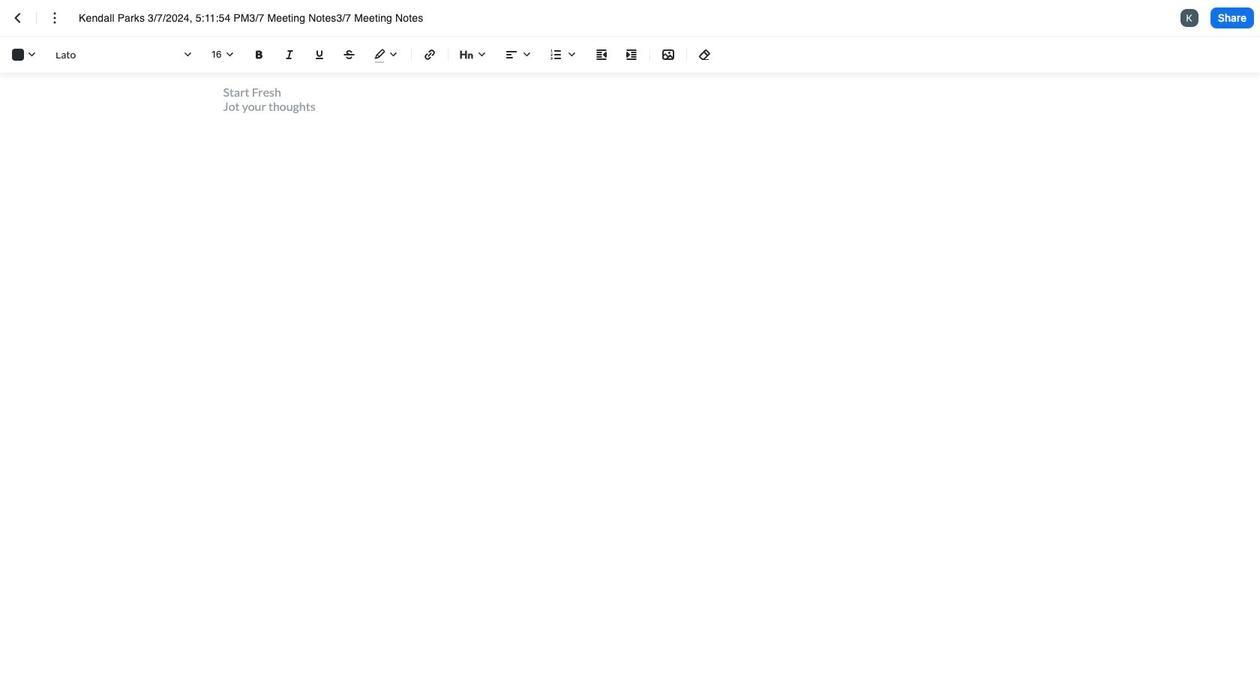 Task type: describe. For each thing, give the bounding box(es) containing it.
more image
[[46, 9, 64, 27]]

decrease indent image
[[593, 46, 611, 64]]

kendall parks image
[[1181, 9, 1199, 27]]

insert image image
[[659, 46, 677, 64]]

increase indent image
[[623, 46, 641, 64]]

clear style image
[[696, 46, 714, 64]]

italic image
[[281, 46, 299, 64]]



Task type: vqa. For each thing, say whether or not it's contained in the screenshot.
underline Icon at the top
yes



Task type: locate. For each thing, give the bounding box(es) containing it.
strikethrough image
[[341, 46, 359, 64]]

bold image
[[251, 46, 269, 64]]

link image
[[421, 46, 439, 64]]

None text field
[[79, 10, 451, 26]]

underline image
[[311, 46, 329, 64]]

all notes image
[[9, 9, 27, 27]]



